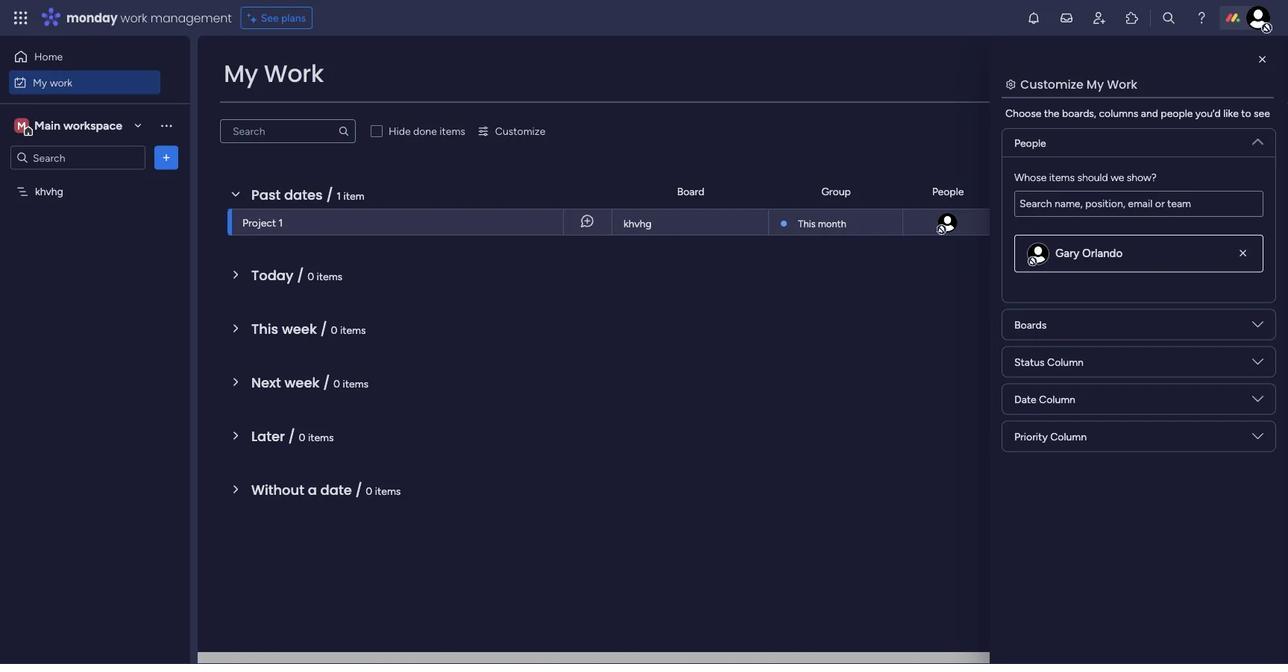 Task type: locate. For each thing, give the bounding box(es) containing it.
0 inside this week / 0 items
[[331, 324, 338, 337]]

work down home
[[50, 76, 72, 89]]

home
[[34, 50, 63, 63]]

the
[[1045, 107, 1060, 120]]

1 horizontal spatial this
[[799, 218, 816, 230]]

0 horizontal spatial work
[[50, 76, 72, 89]]

0 up next week / 0 items
[[331, 324, 338, 337]]

1 vertical spatial people
[[933, 185, 965, 198]]

to
[[1242, 107, 1252, 120]]

/ down this week / 0 items
[[323, 374, 330, 393]]

none search field inside main content
[[220, 119, 356, 143]]

0 down this week / 0 items
[[334, 378, 340, 390]]

my inside button
[[33, 76, 47, 89]]

work right monday
[[121, 9, 147, 26]]

1 horizontal spatial status
[[1135, 185, 1165, 198]]

Filter dashboard by text search field
[[220, 119, 356, 143]]

status down show?
[[1135, 185, 1165, 198]]

see
[[261, 12, 279, 24]]

workspace selection element
[[14, 117, 125, 136]]

gary
[[1056, 247, 1080, 260]]

my down home
[[33, 76, 47, 89]]

date down whose
[[1035, 185, 1057, 198]]

dates
[[284, 185, 323, 204]]

0 horizontal spatial customize
[[495, 125, 546, 138]]

1 inside the past dates / 1 item
[[337, 190, 341, 202]]

1 vertical spatial customize
[[495, 125, 546, 138]]

see plans
[[261, 12, 306, 24]]

week
[[282, 320, 317, 339], [285, 374, 320, 393]]

this left month
[[799, 218, 816, 230]]

my down see plans button
[[224, 57, 258, 90]]

0 horizontal spatial status
[[1015, 356, 1045, 369]]

people
[[1015, 137, 1047, 149], [933, 185, 965, 198]]

week down today / 0 items
[[282, 320, 317, 339]]

my work button
[[9, 71, 160, 94]]

1 horizontal spatial khvhg
[[624, 218, 652, 230]]

column
[[1048, 356, 1084, 369], [1040, 393, 1076, 406], [1051, 431, 1087, 443]]

work inside button
[[50, 76, 72, 89]]

gary orlando link
[[1056, 247, 1123, 260]]

1 vertical spatial priority
[[1015, 431, 1048, 443]]

work
[[121, 9, 147, 26], [50, 76, 72, 89]]

column up priority column
[[1040, 393, 1076, 406]]

1 right project
[[279, 216, 283, 229]]

status for status column
[[1015, 356, 1045, 369]]

management
[[151, 9, 232, 26]]

1 vertical spatial column
[[1040, 393, 1076, 406]]

next week / 0 items
[[252, 374, 369, 393]]

2 dapulse dropdown down arrow image from the top
[[1253, 356, 1264, 373]]

items
[[440, 125, 466, 138], [1050, 171, 1075, 184], [317, 270, 343, 283], [340, 324, 366, 337], [343, 378, 369, 390], [308, 431, 334, 444], [375, 485, 401, 498]]

this up "next"
[[252, 320, 279, 339]]

status
[[1135, 185, 1165, 198], [1015, 356, 1045, 369]]

date for date column
[[1015, 393, 1037, 406]]

0 horizontal spatial khvhg
[[35, 185, 63, 198]]

0 right later
[[299, 431, 306, 444]]

m
[[17, 119, 26, 132]]

1 vertical spatial dapulse dropdown down arrow image
[[1253, 356, 1264, 373]]

today
[[252, 266, 294, 285]]

1 horizontal spatial people
[[1015, 137, 1047, 149]]

my up boards,
[[1087, 76, 1105, 93]]

items right later
[[308, 431, 334, 444]]

and
[[1142, 107, 1159, 120]]

2 vertical spatial column
[[1051, 431, 1087, 443]]

gary orlando image
[[937, 212, 959, 234], [1028, 243, 1049, 264]]

0 inside next week / 0 items
[[334, 378, 340, 390]]

main content containing past dates /
[[198, 36, 1289, 665]]

main content
[[198, 36, 1289, 665]]

work up columns
[[1108, 76, 1138, 93]]

without
[[252, 481, 304, 500]]

choose
[[1006, 107, 1042, 120]]

customize
[[1021, 76, 1084, 93], [495, 125, 546, 138]]

0 vertical spatial status
[[1135, 185, 1165, 198]]

customize button
[[472, 119, 552, 143]]

0 vertical spatial this
[[799, 218, 816, 230]]

0 vertical spatial people
[[1015, 137, 1047, 149]]

workspace image
[[14, 118, 29, 134]]

dapulse dropdown down arrow image for priority column
[[1253, 431, 1264, 448]]

0 vertical spatial 1
[[337, 190, 341, 202]]

None text field
[[1015, 191, 1264, 217]]

0 vertical spatial date
[[1035, 185, 1057, 198]]

0 horizontal spatial this
[[252, 320, 279, 339]]

0 vertical spatial column
[[1048, 356, 1084, 369]]

option
[[0, 178, 190, 181]]

1 horizontal spatial work
[[121, 9, 147, 26]]

items inside next week / 0 items
[[343, 378, 369, 390]]

None search field
[[220, 119, 356, 143]]

column down date column
[[1051, 431, 1087, 443]]

my for my work
[[224, 57, 258, 90]]

1 vertical spatial status
[[1015, 356, 1045, 369]]

0 horizontal spatial work
[[264, 57, 324, 90]]

0 right date
[[366, 485, 373, 498]]

1 horizontal spatial work
[[1108, 76, 1138, 93]]

0 horizontal spatial gary orlando image
[[937, 212, 959, 234]]

my inside main content
[[1087, 76, 1105, 93]]

work
[[264, 57, 324, 90], [1108, 76, 1138, 93]]

1 vertical spatial this
[[252, 320, 279, 339]]

my work
[[33, 76, 72, 89]]

1 vertical spatial work
[[50, 76, 72, 89]]

search everything image
[[1162, 10, 1177, 25]]

1 horizontal spatial 1
[[337, 190, 341, 202]]

/ right date
[[356, 481, 362, 500]]

1 vertical spatial date
[[1015, 393, 1037, 406]]

without a date / 0 items
[[252, 481, 401, 500]]

0 vertical spatial priority
[[1238, 185, 1271, 198]]

3 dapulse dropdown down arrow image from the top
[[1253, 394, 1264, 410]]

0 vertical spatial dapulse dropdown down arrow image
[[1253, 131, 1264, 147]]

invite members image
[[1093, 10, 1108, 25]]

khvhg inside list box
[[35, 185, 63, 198]]

see
[[1255, 107, 1271, 120]]

1 vertical spatial dapulse dropdown down arrow image
[[1253, 431, 1264, 448]]

my
[[224, 57, 258, 90], [1087, 76, 1105, 93], [33, 76, 47, 89]]

items up next week / 0 items
[[340, 324, 366, 337]]

date down status column
[[1015, 393, 1037, 406]]

this month
[[799, 218, 847, 230]]

items up this week / 0 items
[[317, 270, 343, 283]]

1 dapulse dropdown down arrow image from the top
[[1253, 131, 1264, 147]]

1 dapulse dropdown down arrow image from the top
[[1253, 319, 1264, 336]]

boards,
[[1063, 107, 1097, 120]]

1 vertical spatial week
[[285, 374, 320, 393]]

we
[[1111, 171, 1125, 184]]

column for date column
[[1040, 393, 1076, 406]]

a
[[308, 481, 317, 500]]

0 horizontal spatial 1
[[279, 216, 283, 229]]

0 vertical spatial gary orlando image
[[937, 212, 959, 234]]

dapulse dropdown down arrow image
[[1253, 131, 1264, 147], [1253, 356, 1264, 373], [1253, 394, 1264, 410]]

work down "plans"
[[264, 57, 324, 90]]

gary orlando image left gary
[[1028, 243, 1049, 264]]

boards
[[1015, 319, 1047, 331]]

2 horizontal spatial my
[[1087, 76, 1105, 93]]

2 vertical spatial dapulse dropdown down arrow image
[[1253, 394, 1264, 410]]

/ right later
[[289, 427, 295, 446]]

week right "next"
[[285, 374, 320, 393]]

1 horizontal spatial gary orlando image
[[1028, 243, 1049, 264]]

items down this week / 0 items
[[343, 378, 369, 390]]

0 vertical spatial customize
[[1021, 76, 1084, 93]]

0 vertical spatial week
[[282, 320, 317, 339]]

1 horizontal spatial customize
[[1021, 76, 1084, 93]]

priority for priority column
[[1015, 431, 1048, 443]]

1 vertical spatial gary orlando image
[[1028, 243, 1049, 264]]

week for this
[[282, 320, 317, 339]]

/
[[326, 185, 333, 204], [297, 266, 304, 285], [321, 320, 328, 339], [323, 374, 330, 393], [289, 427, 295, 446], [356, 481, 362, 500]]

v2 overdue deadline image
[[999, 215, 1011, 229]]

date
[[1035, 185, 1057, 198], [1015, 393, 1037, 406]]

item
[[344, 190, 365, 202]]

1
[[337, 190, 341, 202], [279, 216, 283, 229]]

this for month
[[799, 218, 816, 230]]

items right date
[[375, 485, 401, 498]]

1 horizontal spatial my
[[224, 57, 258, 90]]

khvhg
[[35, 185, 63, 198], [624, 218, 652, 230]]

09:00
[[1053, 216, 1079, 228]]

items right done on the left top of the page
[[440, 125, 466, 138]]

2 dapulse dropdown down arrow image from the top
[[1253, 431, 1264, 448]]

options image
[[159, 150, 174, 165]]

later
[[252, 427, 285, 446]]

0 vertical spatial khvhg
[[35, 185, 63, 198]]

this
[[799, 218, 816, 230], [252, 320, 279, 339]]

home button
[[9, 45, 160, 69]]

dapulse dropdown down arrow image for status column
[[1253, 356, 1264, 373]]

whose items should we show?
[[1015, 171, 1157, 184]]

0
[[308, 270, 314, 283], [331, 324, 338, 337], [334, 378, 340, 390], [299, 431, 306, 444], [366, 485, 373, 498]]

work for monday
[[121, 9, 147, 26]]

should
[[1078, 171, 1109, 184]]

inbox image
[[1060, 10, 1075, 25]]

dapulse dropdown down arrow image for people
[[1253, 131, 1264, 147]]

1 left item at the left top of the page
[[337, 190, 341, 202]]

main
[[34, 119, 60, 133]]

column for status column
[[1048, 356, 1084, 369]]

workspace options image
[[159, 118, 174, 133]]

gary orlando image left v2 overdue deadline image
[[937, 212, 959, 234]]

orlando
[[1083, 247, 1123, 260]]

0 vertical spatial work
[[121, 9, 147, 26]]

hide
[[389, 125, 411, 138]]

customize inside button
[[495, 125, 546, 138]]

customize for customize
[[495, 125, 546, 138]]

column up date column
[[1048, 356, 1084, 369]]

0 vertical spatial dapulse dropdown down arrow image
[[1253, 319, 1264, 336]]

0 right the today
[[308, 270, 314, 283]]

priority
[[1238, 185, 1271, 198], [1015, 431, 1048, 443]]

0 horizontal spatial my
[[33, 76, 47, 89]]

dapulse dropdown down arrow image
[[1253, 319, 1264, 336], [1253, 431, 1264, 448]]

month
[[819, 218, 847, 230]]

people
[[1162, 107, 1194, 120]]

nov 15, 09:00 am
[[1018, 216, 1096, 228]]

1 vertical spatial 1
[[279, 216, 283, 229]]

gary orlando
[[1056, 247, 1123, 260]]

status for status
[[1135, 185, 1165, 198]]

status down boards
[[1015, 356, 1045, 369]]

1 horizontal spatial priority
[[1238, 185, 1271, 198]]

select product image
[[13, 10, 28, 25]]

week for next
[[285, 374, 320, 393]]

gary orlando image
[[1247, 6, 1271, 30]]

/ left item at the left top of the page
[[326, 185, 333, 204]]

0 horizontal spatial priority
[[1015, 431, 1048, 443]]

work inside main content
[[1108, 76, 1138, 93]]

priority column
[[1015, 431, 1087, 443]]

monday work management
[[66, 9, 232, 26]]

monday
[[66, 9, 118, 26]]

past dates / 1 item
[[252, 185, 365, 204]]

past
[[252, 185, 281, 204]]



Task type: describe. For each thing, give the bounding box(es) containing it.
working
[[1119, 217, 1157, 229]]

15,
[[1038, 216, 1050, 228]]

0 inside without a date / 0 items
[[366, 485, 373, 498]]

show?
[[1128, 171, 1157, 184]]

project 1
[[243, 216, 283, 229]]

nov
[[1018, 216, 1036, 228]]

choose the boards, columns and people you'd like to see
[[1006, 107, 1271, 120]]

it
[[1174, 217, 1181, 229]]

you'd
[[1196, 107, 1222, 120]]

apps image
[[1125, 10, 1140, 25]]

priority for priority
[[1238, 185, 1271, 198]]

group
[[822, 185, 851, 198]]

this week / 0 items
[[252, 320, 366, 339]]

main workspace
[[34, 119, 122, 133]]

/ up next week / 0 items
[[321, 320, 328, 339]]

my work
[[224, 57, 324, 90]]

see plans button
[[241, 7, 313, 29]]

today / 0 items
[[252, 266, 343, 285]]

1 vertical spatial khvhg
[[624, 218, 652, 230]]

search image
[[338, 125, 350, 137]]

0 inside later / 0 items
[[299, 431, 306, 444]]

columns
[[1100, 107, 1139, 120]]

items inside this week / 0 items
[[340, 324, 366, 337]]

project
[[243, 216, 276, 229]]

0 horizontal spatial people
[[933, 185, 965, 198]]

workspace
[[63, 119, 122, 133]]

items left should
[[1050, 171, 1075, 184]]

date column
[[1015, 393, 1076, 406]]

khvhg link
[[622, 210, 760, 237]]

Search in workspace field
[[31, 149, 125, 166]]

items inside later / 0 items
[[308, 431, 334, 444]]

Search name, position, email or team text field
[[1015, 191, 1264, 217]]

khvhg list box
[[0, 176, 190, 406]]

on
[[1160, 217, 1172, 229]]

customize my work
[[1021, 76, 1138, 93]]

later / 0 items
[[252, 427, 334, 446]]

none text field inside main content
[[1015, 191, 1264, 217]]

done
[[414, 125, 437, 138]]

0 inside today / 0 items
[[308, 270, 314, 283]]

work for my
[[50, 76, 72, 89]]

plans
[[281, 12, 306, 24]]

next
[[252, 374, 281, 393]]

date for date
[[1035, 185, 1057, 198]]

status column
[[1015, 356, 1084, 369]]

/ right the today
[[297, 266, 304, 285]]

dapulse dropdown down arrow image for boards
[[1253, 319, 1264, 336]]

this for week
[[252, 320, 279, 339]]

dapulse dropdown down arrow image for date column
[[1253, 394, 1264, 410]]

board
[[677, 185, 705, 198]]

help image
[[1195, 10, 1210, 25]]

am
[[1082, 216, 1096, 228]]

my for my work
[[33, 76, 47, 89]]

customize for customize my work
[[1021, 76, 1084, 93]]

notifications image
[[1027, 10, 1042, 25]]

column for priority column
[[1051, 431, 1087, 443]]

items inside without a date / 0 items
[[375, 485, 401, 498]]

items inside today / 0 items
[[317, 270, 343, 283]]

hide done items
[[389, 125, 466, 138]]

whose
[[1015, 171, 1047, 184]]

date
[[321, 481, 352, 500]]

working on it
[[1119, 217, 1181, 229]]

like
[[1224, 107, 1239, 120]]



Task type: vqa. For each thing, say whether or not it's contained in the screenshot.
MONTH
yes



